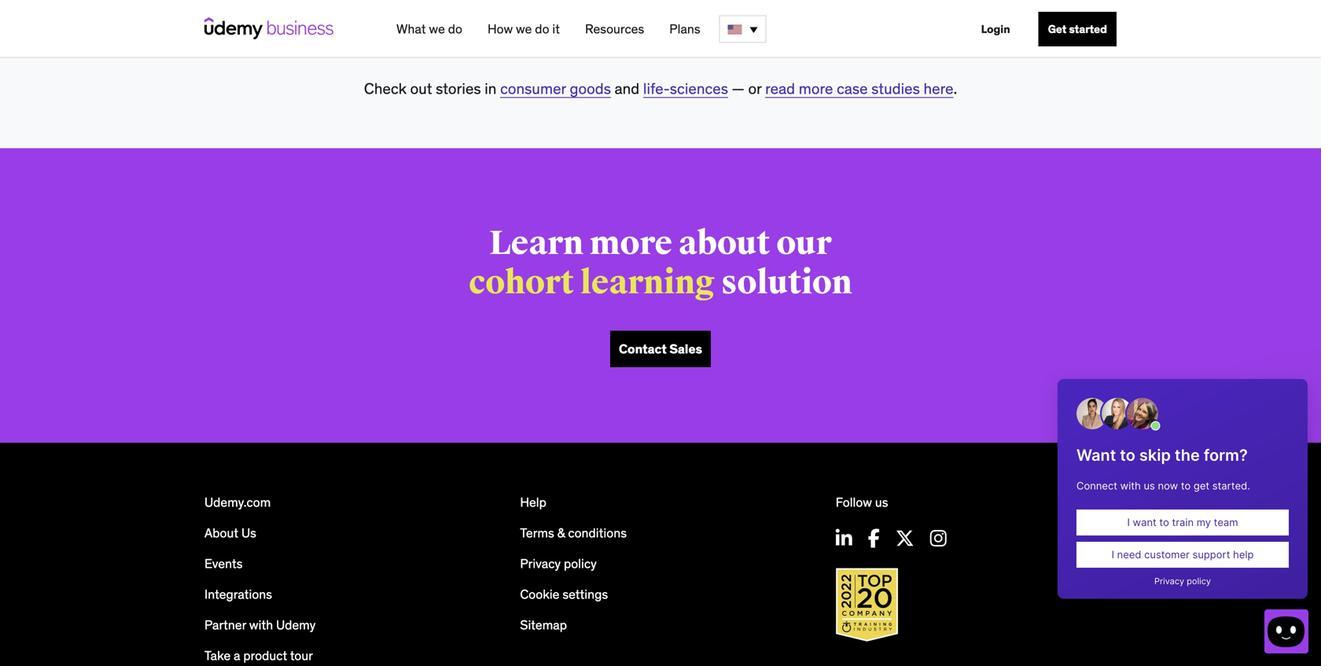 Task type: locate. For each thing, give the bounding box(es) containing it.
udemy
[[276, 617, 316, 633]]

events link
[[205, 556, 243, 572]]

about
[[205, 525, 238, 541]]

privacy policy link
[[520, 556, 597, 572]]

stories
[[436, 79, 481, 98]]

cohort inside the learn more about our cohort learning solution
[[469, 262, 574, 303]]

do inside popup button
[[535, 21, 550, 37]]

learning
[[496, 23, 577, 47], [581, 262, 715, 303]]

udemy.com link
[[205, 494, 271, 511]]

us
[[875, 494, 889, 511]]

life-sciences link
[[643, 79, 728, 98]]

learning inside the learn more about our cohort learning solution
[[581, 262, 715, 303]]

sciences
[[670, 79, 728, 98]]

1 vertical spatial cohort
[[469, 262, 574, 303]]

footer element
[[205, 443, 1117, 666]]

develop
[[789, 23, 863, 47]]

2 we from the left
[[516, 21, 532, 37]]

facebook f image
[[868, 529, 880, 548]]

follow us
[[836, 494, 889, 511]]

conditions
[[568, 525, 627, 541]]

life-
[[643, 79, 670, 98]]

sales
[[670, 341, 703, 357]]

do
[[448, 21, 463, 37], [535, 21, 550, 37]]

do right what
[[448, 21, 463, 37]]

resources button
[[579, 15, 651, 43]]

1 we from the left
[[429, 21, 445, 37]]

we right how
[[516, 21, 532, 37]]

0 horizontal spatial do
[[448, 21, 463, 37]]

sitemap link
[[520, 617, 567, 633]]

1 vertical spatial learning
[[581, 262, 715, 303]]

about us link
[[205, 525, 256, 541]]

0 horizontal spatial more
[[590, 223, 673, 264]]

in
[[485, 79, 497, 98]]

1 horizontal spatial we
[[516, 21, 532, 37]]

do left it
[[535, 21, 550, 37]]

udemy.com
[[205, 494, 271, 511]]

settings
[[563, 587, 608, 603]]

we right what
[[429, 21, 445, 37]]

we inside popup button
[[516, 21, 532, 37]]

cohort
[[429, 23, 492, 47], [469, 262, 574, 303]]

do for how we do it
[[535, 21, 550, 37]]

learning up contact
[[581, 262, 715, 303]]

login
[[981, 22, 1011, 36]]

learning up consumer
[[496, 23, 577, 47]]

1 do from the left
[[448, 21, 463, 37]]

sitemap
[[520, 617, 567, 633]]

partner with udemy link
[[205, 617, 316, 633]]

about us
[[205, 525, 256, 541]]

solution
[[722, 262, 853, 303]]

check out stories in consumer goods and life-sciences — or read more case studies here .
[[364, 79, 958, 98]]

get started
[[1048, 22, 1108, 36]]

1 horizontal spatial learning
[[581, 262, 715, 303]]

terms & conditions
[[520, 525, 627, 541]]

2 do from the left
[[535, 21, 550, 37]]

a
[[234, 648, 240, 664]]

read more case studies here link
[[766, 79, 954, 98]]

0 horizontal spatial we
[[429, 21, 445, 37]]

0 vertical spatial cohort
[[429, 23, 492, 47]]

and
[[615, 79, 640, 98]]

udemy business image
[[205, 17, 334, 39]]

about
[[679, 223, 771, 264]]

get
[[1048, 22, 1067, 36]]

more inside the learn more about our cohort learning solution
[[590, 223, 673, 264]]

integrations
[[205, 587, 272, 603]]

do inside 'dropdown button'
[[448, 21, 463, 37]]

do for what we do
[[448, 21, 463, 37]]

follow
[[836, 494, 872, 511]]

their
[[867, 23, 914, 47]]

0 vertical spatial learning
[[496, 23, 577, 47]]

we
[[429, 21, 445, 37], [516, 21, 532, 37]]

1 horizontal spatial do
[[535, 21, 550, 37]]

0 horizontal spatial learning
[[496, 23, 577, 47]]

check
[[364, 79, 407, 98]]

with
[[249, 617, 273, 633]]

1 horizontal spatial more
[[799, 79, 834, 98]]

.
[[954, 79, 958, 98]]

learn more about our cohort learning solution
[[469, 223, 853, 303]]

plans
[[670, 21, 701, 37]]

we inside 'dropdown button'
[[429, 21, 445, 37]]

workforce
[[917, 23, 1015, 47]]

more
[[799, 79, 834, 98], [590, 223, 673, 264]]

1 vertical spatial more
[[590, 223, 673, 264]]

tour
[[290, 648, 313, 664]]

consumer
[[500, 79, 566, 98]]

it
[[553, 21, 560, 37]]



Task type: vqa. For each thing, say whether or not it's contained in the screenshot.
Udemy Business image
yes



Task type: describe. For each thing, give the bounding box(es) containing it.
our
[[777, 223, 832, 264]]

how we do it
[[488, 21, 560, 37]]

what we do button
[[390, 15, 469, 43]]

product
[[243, 648, 287, 664]]

terms
[[520, 525, 554, 541]]

take a product tour link
[[205, 648, 313, 664]]

has
[[581, 23, 613, 47]]

partner
[[205, 617, 246, 633]]

explore
[[306, 23, 382, 47]]

—
[[732, 79, 745, 98]]

cookie settings
[[520, 587, 608, 603]]

how
[[386, 23, 425, 47]]

a badge showing that udemy business was named by credly.com as one of the top 20 it & technical training companies in 2022 image
[[832, 565, 903, 645]]

contact
[[619, 341, 667, 357]]

cookie
[[520, 587, 560, 603]]

started
[[1070, 22, 1108, 36]]

help link
[[520, 494, 547, 511]]

here
[[924, 79, 954, 98]]

help
[[520, 494, 547, 511]]

plans button
[[663, 15, 707, 43]]

privacy
[[520, 556, 561, 572]]

read
[[766, 79, 795, 98]]

helped
[[617, 23, 682, 47]]

or
[[749, 79, 762, 98]]

events
[[205, 556, 243, 572]]

what
[[396, 21, 426, 37]]

how
[[488, 21, 513, 37]]

&
[[557, 525, 565, 541]]

take a product tour
[[205, 648, 313, 664]]

integrations link
[[205, 587, 272, 603]]

case
[[837, 79, 868, 98]]

contact sales link
[[610, 331, 711, 367]]

policy
[[564, 556, 597, 572]]

partner with udemy
[[205, 617, 316, 633]]

we for what
[[429, 21, 445, 37]]

linkedin in image
[[836, 529, 853, 548]]

privacy policy
[[520, 556, 597, 572]]

cookie settings link
[[520, 587, 608, 603]]

out
[[410, 79, 432, 98]]

0 vertical spatial more
[[799, 79, 834, 98]]

resources
[[585, 21, 645, 37]]

terms & conditions link
[[520, 525, 627, 541]]

contact sales
[[619, 341, 703, 357]]

we for how
[[516, 21, 532, 37]]

menu navigation
[[384, 0, 1117, 58]]

take
[[205, 648, 231, 664]]

customers
[[686, 23, 785, 47]]

explore how cohort learning has helped customers develop their workforce
[[306, 23, 1015, 47]]

get started link
[[1039, 12, 1117, 46]]

x twitter image
[[896, 529, 915, 548]]

contact sales button
[[610, 331, 711, 367]]

goods
[[570, 79, 611, 98]]

us
[[241, 525, 256, 541]]

what we do
[[396, 21, 463, 37]]

how we do it button
[[481, 15, 566, 43]]

consumer goods link
[[500, 79, 611, 98]]

studies
[[872, 79, 920, 98]]

learn
[[490, 223, 584, 264]]

login button
[[972, 12, 1020, 46]]

instagram image
[[930, 529, 947, 548]]



